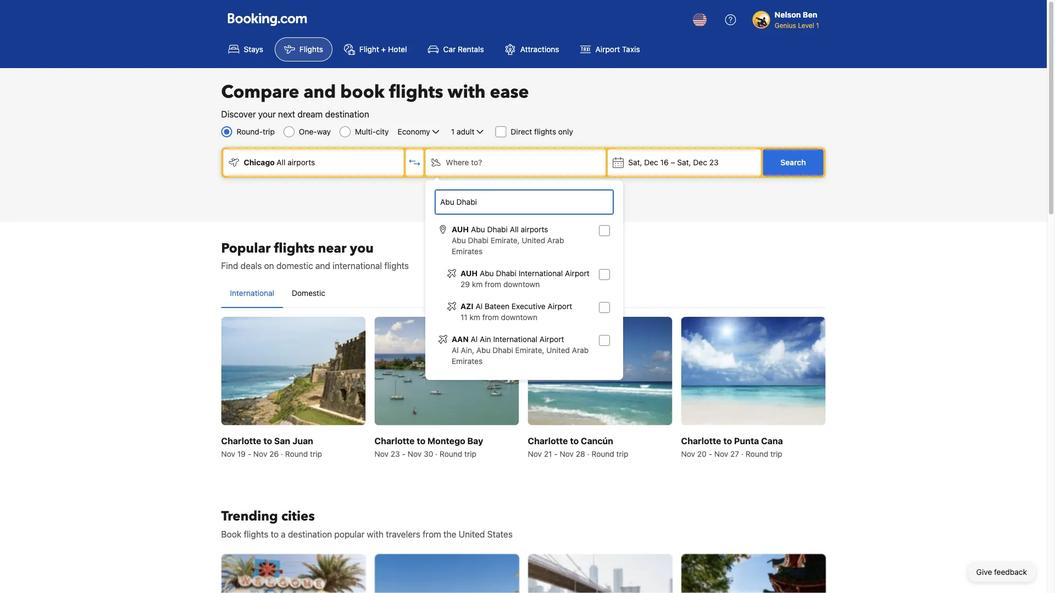 Task type: vqa. For each thing, say whether or not it's contained in the screenshot.
Must
no



Task type: locate. For each thing, give the bounding box(es) containing it.
auh for abu
[[452, 225, 469, 234]]

with right popular
[[367, 529, 384, 540]]

- left 30
[[402, 450, 406, 459]]

1 vertical spatial km
[[470, 313, 481, 322]]

1 emirates from the top
[[452, 247, 483, 256]]

to up 28
[[570, 436, 579, 446]]

international
[[519, 269, 563, 278], [230, 289, 274, 298], [494, 335, 538, 344]]

2 horizontal spatial united
[[547, 346, 570, 355]]

km right 11
[[470, 313, 481, 322]]

2 vertical spatial from
[[423, 529, 441, 540]]

round down juan
[[285, 450, 308, 459]]

to
[[264, 436, 272, 446], [417, 436, 426, 446], [570, 436, 579, 446], [724, 436, 733, 446], [271, 529, 279, 540]]

23 left 30
[[391, 450, 400, 459]]

1 horizontal spatial with
[[448, 80, 486, 104]]

auh inside auh abu dhabi international airport 29 km from downtown
[[461, 269, 478, 278]]

to for san
[[264, 436, 272, 446]]

· inside charlotte to san juan nov 19 - nov 26 · round trip
[[281, 450, 283, 459]]

emirates up 29
[[452, 247, 483, 256]]

flights down trending
[[244, 529, 269, 540]]

- inside charlotte to montego bay nov 23 - nov 30 · round trip
[[402, 450, 406, 459]]

- right 19
[[248, 450, 251, 459]]

0 vertical spatial and
[[304, 80, 336, 104]]

1 horizontal spatial airports
[[521, 225, 549, 234]]

destination up multi- at top left
[[325, 109, 369, 120]]

-
[[248, 450, 251, 459], [402, 450, 406, 459], [554, 450, 558, 459], [709, 450, 713, 459]]

0 horizontal spatial all
[[277, 158, 286, 167]]

city
[[376, 127, 389, 136]]

charlotte to montego bay nov 23 - nov 30 · round trip
[[375, 436, 484, 459]]

international down 'deals'
[[230, 289, 274, 298]]

round for charlotte to montego bay
[[440, 450, 463, 459]]

0 horizontal spatial 1
[[451, 127, 455, 136]]

trip down cana
[[771, 450, 783, 459]]

2 dec from the left
[[694, 158, 708, 167]]

- right the 21
[[554, 450, 558, 459]]

0 vertical spatial downtown
[[504, 280, 540, 289]]

0 vertical spatial emirate,
[[491, 236, 520, 245]]

way
[[317, 127, 331, 136]]

where
[[446, 158, 469, 167]]

4 round from the left
[[746, 450, 769, 459]]

8 nov from the left
[[715, 450, 729, 459]]

1 vertical spatial airports
[[521, 225, 549, 234]]

2 vertical spatial international
[[494, 335, 538, 344]]

from
[[485, 280, 502, 289], [483, 313, 499, 322], [423, 529, 441, 540]]

trip inside the charlotte to cancún nov 21 - nov 28 · round trip
[[617, 450, 629, 459]]

arab
[[548, 236, 564, 245], [572, 346, 589, 355]]

3 · from the left
[[588, 450, 590, 459]]

- inside charlotte to san juan nov 19 - nov 26 · round trip
[[248, 450, 251, 459]]

international button
[[221, 279, 283, 308]]

1 vertical spatial destination
[[288, 529, 332, 540]]

to inside trending cities book flights to a destination popular with travelers from the united states
[[271, 529, 279, 540]]

0 vertical spatial with
[[448, 80, 486, 104]]

0 horizontal spatial sat,
[[629, 158, 643, 167]]

2 vertical spatial united
[[459, 529, 485, 540]]

trip right 28
[[617, 450, 629, 459]]

trip inside charlotte to montego bay nov 23 - nov 30 · round trip
[[465, 450, 477, 459]]

trip inside charlotte to punta cana nov 20 - nov 27 · round trip
[[771, 450, 783, 459]]

23
[[710, 158, 719, 167], [391, 450, 400, 459]]

to left 'a'
[[271, 529, 279, 540]]

1 charlotte from the left
[[221, 436, 262, 446]]

booking.com logo image
[[228, 13, 307, 26], [228, 13, 307, 26]]

· for charlotte to punta cana
[[742, 450, 744, 459]]

1 vertical spatial al
[[471, 335, 478, 344]]

1 vertical spatial international
[[230, 289, 274, 298]]

to inside the charlotte to cancún nov 21 - nov 28 · round trip
[[570, 436, 579, 446]]

1 horizontal spatial 1
[[817, 21, 820, 29]]

al right the azi at the left bottom of page
[[476, 302, 483, 311]]

emirates
[[452, 247, 483, 256], [452, 357, 483, 366]]

trending
[[221, 508, 278, 526]]

3 charlotte from the left
[[528, 436, 568, 446]]

trip down your
[[263, 127, 275, 136]]

ain,
[[461, 346, 475, 355]]

· for charlotte to san juan
[[281, 450, 283, 459]]

1 vertical spatial emirates
[[452, 357, 483, 366]]

0 vertical spatial destination
[[325, 109, 369, 120]]

auh inside auh abu dhabi all airports abu dhabi emirate, united arab emirates
[[452, 225, 469, 234]]

1 vertical spatial auh
[[461, 269, 478, 278]]

downtown
[[504, 280, 540, 289], [501, 313, 538, 322]]

all inside auh abu dhabi all airports abu dhabi emirate, united arab emirates
[[510, 225, 519, 234]]

to inside charlotte to punta cana nov 20 - nov 27 · round trip
[[724, 436, 733, 446]]

flights up economy
[[389, 80, 444, 104]]

0 vertical spatial emirates
[[452, 247, 483, 256]]

0 horizontal spatial airports
[[288, 158, 315, 167]]

0 horizontal spatial with
[[367, 529, 384, 540]]

to for punta
[[724, 436, 733, 446]]

al left ain
[[471, 335, 478, 344]]

to up 30
[[417, 436, 426, 446]]

sat, right "–"
[[678, 158, 692, 167]]

united inside "aan al ain international airport al ain, abu dhabi emirate, united arab emirates"
[[547, 346, 570, 355]]

dhabi right ain,
[[493, 346, 514, 355]]

and up dream
[[304, 80, 336, 104]]

· right 26
[[281, 450, 283, 459]]

airports down airport or city text field
[[521, 225, 549, 234]]

0 horizontal spatial united
[[459, 529, 485, 540]]

international inside auh abu dhabi international airport 29 km from downtown
[[519, 269, 563, 278]]

1 vertical spatial from
[[483, 313, 499, 322]]

international up executive
[[519, 269, 563, 278]]

- for charlotte to punta cana
[[709, 450, 713, 459]]

round inside charlotte to punta cana nov 20 - nov 27 · round trip
[[746, 450, 769, 459]]

emirates inside "aan al ain international airport al ain, abu dhabi emirate, united arab emirates"
[[452, 357, 483, 366]]

round down montego
[[440, 450, 463, 459]]

international down azi al bateen executive airport 11 km from downtown
[[494, 335, 538, 344]]

give feedback
[[977, 568, 1028, 577]]

sat,
[[629, 158, 643, 167], [678, 158, 692, 167]]

dec left 16
[[645, 158, 659, 167]]

compare and book flights with ease discover your next dream destination
[[221, 80, 529, 120]]

0 vertical spatial 1
[[817, 21, 820, 29]]

1 - from the left
[[248, 450, 251, 459]]

book
[[221, 529, 242, 540]]

1 vertical spatial and
[[316, 261, 330, 271]]

round inside the charlotte to cancún nov 21 - nov 28 · round trip
[[592, 450, 615, 459]]

30
[[424, 450, 434, 459]]

1 vertical spatial united
[[547, 346, 570, 355]]

2 round from the left
[[440, 450, 463, 459]]

flights inside trending cities book flights to a destination popular with travelers from the united states
[[244, 529, 269, 540]]

airport inside azi al bateen executive airport 11 km from downtown
[[548, 302, 573, 311]]

hotel
[[388, 45, 407, 54]]

united inside trending cities book flights to a destination popular with travelers from the united states
[[459, 529, 485, 540]]

0 vertical spatial arab
[[548, 236, 564, 245]]

2 - from the left
[[402, 450, 406, 459]]

to up 27
[[724, 436, 733, 446]]

1 round from the left
[[285, 450, 308, 459]]

· for charlotte to montego bay
[[436, 450, 438, 459]]

international inside button
[[230, 289, 274, 298]]

bateen
[[485, 302, 510, 311]]

trip down juan
[[310, 450, 322, 459]]

emirates down ain,
[[452, 357, 483, 366]]

on
[[264, 261, 274, 271]]

dec right "–"
[[694, 158, 708, 167]]

from down bateen
[[483, 313, 499, 322]]

0 vertical spatial al
[[476, 302, 483, 311]]

international for 29 km from downtown
[[519, 269, 563, 278]]

from inside azi al bateen executive airport 11 km from downtown
[[483, 313, 499, 322]]

book
[[341, 80, 385, 104]]

destination down cities
[[288, 529, 332, 540]]

montego
[[428, 436, 466, 446]]

emirate, down airport or city text field
[[491, 236, 520, 245]]

4 · from the left
[[742, 450, 744, 459]]

round inside charlotte to montego bay nov 23 - nov 30 · round trip
[[440, 450, 463, 459]]

with
[[448, 80, 486, 104], [367, 529, 384, 540]]

· right 28
[[588, 450, 590, 459]]

round inside charlotte to san juan nov 19 - nov 26 · round trip
[[285, 450, 308, 459]]

0 vertical spatial auh
[[452, 225, 469, 234]]

from left "the"
[[423, 529, 441, 540]]

3 - from the left
[[554, 450, 558, 459]]

airport
[[596, 45, 620, 54], [565, 269, 590, 278], [548, 302, 573, 311], [540, 335, 564, 344]]

downtown up executive
[[504, 280, 540, 289]]

airports
[[288, 158, 315, 167], [521, 225, 549, 234]]

trip for charlotte to montego bay
[[465, 450, 477, 459]]

charlotte for charlotte to san juan
[[221, 436, 262, 446]]

tab list
[[221, 279, 826, 309]]

to inside charlotte to san juan nov 19 - nov 26 · round trip
[[264, 436, 272, 446]]

· inside charlotte to punta cana nov 20 - nov 27 · round trip
[[742, 450, 744, 459]]

airport taxis link
[[571, 37, 650, 62]]

0 vertical spatial km
[[472, 280, 483, 289]]

abu up bateen
[[480, 269, 494, 278]]

charlotte inside charlotte to san juan nov 19 - nov 26 · round trip
[[221, 436, 262, 446]]

al
[[476, 302, 483, 311], [471, 335, 478, 344], [452, 346, 459, 355]]

flights left the only
[[535, 127, 557, 136]]

and inside popular flights near you find deals on domestic and international flights
[[316, 261, 330, 271]]

to left san on the left bottom of the page
[[264, 436, 272, 446]]

round-trip
[[237, 127, 275, 136]]

4 charlotte from the left
[[682, 436, 722, 446]]

charlotte inside charlotte to punta cana nov 20 - nov 27 · round trip
[[682, 436, 722, 446]]

near
[[318, 239, 347, 258]]

charlotte left montego
[[375, 436, 415, 446]]

3 nov from the left
[[375, 450, 389, 459]]

- inside charlotte to punta cana nov 20 - nov 27 · round trip
[[709, 450, 713, 459]]

· inside charlotte to montego bay nov 23 - nov 30 · round trip
[[436, 450, 438, 459]]

1 horizontal spatial sat,
[[678, 158, 692, 167]]

trending cities book flights to a destination popular with travelers from the united states
[[221, 508, 513, 540]]

round down "punta"
[[746, 450, 769, 459]]

- inside the charlotte to cancún nov 21 - nov 28 · round trip
[[554, 450, 558, 459]]

0 vertical spatial united
[[522, 236, 546, 245]]

charlotte for charlotte to punta cana
[[682, 436, 722, 446]]

flights inside compare and book flights with ease discover your next dream destination
[[389, 80, 444, 104]]

abu inside auh abu dhabi international airport 29 km from downtown
[[480, 269, 494, 278]]

charlotte inside charlotte to montego bay nov 23 - nov 30 · round trip
[[375, 436, 415, 446]]

from inside auh abu dhabi international airport 29 km from downtown
[[485, 280, 502, 289]]

emirate, down azi al bateen executive airport 11 km from downtown
[[516, 346, 545, 355]]

2 sat, from the left
[[678, 158, 692, 167]]

3 round from the left
[[592, 450, 615, 459]]

nelson
[[775, 10, 801, 19]]

1 dec from the left
[[645, 158, 659, 167]]

1 · from the left
[[281, 450, 283, 459]]

from for bateen
[[483, 313, 499, 322]]

charlotte inside the charlotte to cancún nov 21 - nov 28 · round trip
[[528, 436, 568, 446]]

states
[[488, 529, 513, 540]]

sat, left 16
[[629, 158, 643, 167]]

flights up the 'domestic'
[[274, 239, 315, 258]]

1 right level
[[817, 21, 820, 29]]

2 charlotte from the left
[[375, 436, 415, 446]]

charlotte up 20
[[682, 436, 722, 446]]

and inside compare and book flights with ease discover your next dream destination
[[304, 80, 336, 104]]

emirates inside auh abu dhabi all airports abu dhabi emirate, united arab emirates
[[452, 247, 483, 256]]

1 vertical spatial arab
[[572, 346, 589, 355]]

trip
[[263, 127, 275, 136], [310, 450, 322, 459], [465, 450, 477, 459], [617, 450, 629, 459], [771, 450, 783, 459]]

dhabi down auh abu dhabi all airports abu dhabi emirate, united arab emirates
[[496, 269, 517, 278]]

aan al ain international airport al ain, abu dhabi emirate, united arab emirates
[[452, 335, 589, 366]]

with up adult
[[448, 80, 486, 104]]

trip down bay
[[465, 450, 477, 459]]

1 horizontal spatial all
[[510, 225, 519, 234]]

0 horizontal spatial arab
[[548, 236, 564, 245]]

0 horizontal spatial dec
[[645, 158, 659, 167]]

Airport or city text field
[[439, 196, 610, 208]]

1 vertical spatial emirate,
[[516, 346, 545, 355]]

aan
[[452, 335, 469, 344]]

charlotte for charlotte to cancún
[[528, 436, 568, 446]]

airport inside auh abu dhabi international airport 29 km from downtown
[[565, 269, 590, 278]]

km for auh
[[472, 280, 483, 289]]

charlotte up the 21
[[528, 436, 568, 446]]

all right 'chicago'
[[277, 158, 286, 167]]

al inside azi al bateen executive airport 11 km from downtown
[[476, 302, 483, 311]]

airport for al ain international airport
[[540, 335, 564, 344]]

to inside charlotte to montego bay nov 23 - nov 30 · round trip
[[417, 436, 426, 446]]

international inside "aan al ain international airport al ain, abu dhabi emirate, united arab emirates"
[[494, 335, 538, 344]]

7 nov from the left
[[682, 450, 696, 459]]

1 nov from the left
[[221, 450, 235, 459]]

downtown inside auh abu dhabi international airport 29 km from downtown
[[504, 280, 540, 289]]

charlotte to san juan nov 19 - nov 26 · round trip
[[221, 436, 322, 459]]

united
[[522, 236, 546, 245], [547, 346, 570, 355], [459, 529, 485, 540]]

trip for charlotte to san juan
[[310, 450, 322, 459]]

26
[[270, 450, 279, 459]]

- right 20
[[709, 450, 713, 459]]

2 emirates from the top
[[452, 357, 483, 366]]

· right 30
[[436, 450, 438, 459]]

round down the cancún
[[592, 450, 615, 459]]

1 vertical spatial with
[[367, 529, 384, 540]]

and down near at left top
[[316, 261, 330, 271]]

1 horizontal spatial 23
[[710, 158, 719, 167]]

airport inside "aan al ain international airport al ain, abu dhabi emirate, united arab emirates"
[[540, 335, 564, 344]]

charlotte
[[221, 436, 262, 446], [375, 436, 415, 446], [528, 436, 568, 446], [682, 436, 722, 446]]

0 horizontal spatial 23
[[391, 450, 400, 459]]

domestic
[[277, 261, 313, 271]]

flights
[[300, 45, 323, 54]]

abu down ain
[[477, 346, 491, 355]]

1 inside nelson ben genius level 1
[[817, 21, 820, 29]]

airports down one-
[[288, 158, 315, 167]]

destination
[[325, 109, 369, 120], [288, 529, 332, 540]]

bay
[[468, 436, 484, 446]]

1 vertical spatial 1
[[451, 127, 455, 136]]

1 horizontal spatial united
[[522, 236, 546, 245]]

km for azi
[[470, 313, 481, 322]]

charlotte to cancún image
[[528, 317, 673, 426]]

19
[[237, 450, 246, 459]]

al for al bateen executive airport
[[476, 302, 483, 311]]

4 - from the left
[[709, 450, 713, 459]]

charlotte up 19
[[221, 436, 262, 446]]

0 vertical spatial international
[[519, 269, 563, 278]]

· right 27
[[742, 450, 744, 459]]

emirate, inside "aan al ain international airport al ain, abu dhabi emirate, united arab emirates"
[[516, 346, 545, 355]]

next
[[278, 109, 295, 120]]

1 vertical spatial 23
[[391, 450, 400, 459]]

trip for charlotte to punta cana
[[771, 450, 783, 459]]

2 · from the left
[[436, 450, 438, 459]]

abu down airport or city text field
[[471, 225, 485, 234]]

downtown down executive
[[501, 313, 538, 322]]

0 vertical spatial 23
[[710, 158, 719, 167]]

·
[[281, 450, 283, 459], [436, 450, 438, 459], [588, 450, 590, 459], [742, 450, 744, 459]]

1 horizontal spatial dec
[[694, 158, 708, 167]]

23 right "–"
[[710, 158, 719, 167]]

1 left adult
[[451, 127, 455, 136]]

all down airport or city text field
[[510, 225, 519, 234]]

1 horizontal spatial arab
[[572, 346, 589, 355]]

km inside auh abu dhabi international airport 29 km from downtown
[[472, 280, 483, 289]]

from up bateen
[[485, 280, 502, 289]]

1 vertical spatial downtown
[[501, 313, 538, 322]]

al down aan
[[452, 346, 459, 355]]

downtown inside azi al bateen executive airport 11 km from downtown
[[501, 313, 538, 322]]

the
[[444, 529, 457, 540]]

chicago all airports
[[244, 158, 315, 167]]

nov
[[221, 450, 235, 459], [253, 450, 268, 459], [375, 450, 389, 459], [408, 450, 422, 459], [528, 450, 542, 459], [560, 450, 574, 459], [682, 450, 696, 459], [715, 450, 729, 459]]

km right 29
[[472, 280, 483, 289]]

km inside azi al bateen executive airport 11 km from downtown
[[470, 313, 481, 322]]

airports inside auh abu dhabi all airports abu dhabi emirate, united arab emirates
[[521, 225, 549, 234]]

airport for abu dhabi international airport
[[565, 269, 590, 278]]

trip inside charlotte to san juan nov 19 - nov 26 · round trip
[[310, 450, 322, 459]]

20
[[698, 450, 707, 459]]

abu
[[471, 225, 485, 234], [452, 236, 466, 245], [480, 269, 494, 278], [477, 346, 491, 355]]

auh for 29
[[461, 269, 478, 278]]

0 vertical spatial from
[[485, 280, 502, 289]]

emirate,
[[491, 236, 520, 245], [516, 346, 545, 355]]

1 vertical spatial all
[[510, 225, 519, 234]]

0 vertical spatial all
[[277, 158, 286, 167]]



Task type: describe. For each thing, give the bounding box(es) containing it.
from for dhabi
[[485, 280, 502, 289]]

round for charlotte to san juan
[[285, 450, 308, 459]]

charlotte to san juan image
[[221, 317, 366, 426]]

11
[[461, 313, 468, 322]]

–
[[671, 158, 676, 167]]

arab inside "aan al ain international airport al ain, abu dhabi emirate, united arab emirates"
[[572, 346, 589, 355]]

airport for al bateen executive airport
[[548, 302, 573, 311]]

car rentals
[[444, 45, 484, 54]]

dhabi up 29
[[468, 236, 489, 245]]

your
[[258, 109, 276, 120]]

6 nov from the left
[[560, 450, 574, 459]]

executive
[[512, 302, 546, 311]]

domestic
[[292, 289, 326, 298]]

tab list containing international
[[221, 279, 826, 309]]

chicago
[[244, 158, 275, 167]]

emirate, inside auh abu dhabi all airports abu dhabi emirate, united arab emirates
[[491, 236, 520, 245]]

only
[[559, 127, 574, 136]]

dhabi inside "aan al ain international airport al ain, abu dhabi emirate, united arab emirates"
[[493, 346, 514, 355]]

international for al ain, abu dhabi emirate, united arab emirates
[[494, 335, 538, 344]]

downtown for international
[[504, 280, 540, 289]]

28
[[576, 450, 586, 459]]

2 vertical spatial al
[[452, 346, 459, 355]]

flights right international
[[385, 261, 409, 271]]

give feedback button
[[968, 563, 1037, 583]]

charlotte to punta cana image
[[682, 317, 826, 426]]

1 inside dropdown button
[[451, 127, 455, 136]]

press enter to select airport, and then press spacebar to add another airport element
[[434, 220, 615, 372]]

ben
[[803, 10, 818, 19]]

attractions link
[[496, 37, 569, 62]]

with inside trending cities book flights to a destination popular with travelers from the united states
[[367, 529, 384, 540]]

sat, dec 16 – sat, dec 23
[[629, 158, 719, 167]]

abu inside "aan al ain international airport al ain, abu dhabi emirate, united arab emirates"
[[477, 346, 491, 355]]

21
[[544, 450, 552, 459]]

you
[[350, 239, 374, 258]]

1 adult
[[451, 127, 475, 136]]

genius
[[775, 21, 797, 29]]

flight + hotel link
[[335, 37, 417, 62]]

nelson ben genius level 1
[[775, 10, 820, 29]]

arab inside auh abu dhabi all airports abu dhabi emirate, united arab emirates
[[548, 236, 564, 245]]

where to?
[[446, 158, 482, 167]]

4 nov from the left
[[408, 450, 422, 459]]

give
[[977, 568, 993, 577]]

destination inside compare and book flights with ease discover your next dream destination
[[325, 109, 369, 120]]

car rentals link
[[419, 37, 494, 62]]

flight + hotel
[[360, 45, 407, 54]]

airport taxis
[[596, 45, 640, 54]]

· inside the charlotte to cancún nov 21 - nov 28 · round trip
[[588, 450, 590, 459]]

find
[[221, 261, 238, 271]]

united inside auh abu dhabi all airports abu dhabi emirate, united arab emirates
[[522, 236, 546, 245]]

23 inside charlotte to montego bay nov 23 - nov 30 · round trip
[[391, 450, 400, 459]]

2 nov from the left
[[253, 450, 268, 459]]

direct flights only
[[511, 127, 574, 136]]

popular
[[335, 529, 365, 540]]

1 sat, from the left
[[629, 158, 643, 167]]

stays link
[[219, 37, 273, 62]]

to for montego
[[417, 436, 426, 446]]

round for charlotte to punta cana
[[746, 450, 769, 459]]

flights link
[[275, 37, 333, 62]]

charlotte for charlotte to montego bay
[[375, 436, 415, 446]]

search
[[781, 158, 806, 167]]

29
[[461, 280, 470, 289]]

1 adult button
[[450, 125, 487, 139]]

car
[[444, 45, 456, 54]]

deals
[[241, 261, 262, 271]]

juan
[[293, 436, 313, 446]]

with inside compare and book flights with ease discover your next dream destination
[[448, 80, 486, 104]]

popular
[[221, 239, 271, 258]]

ain
[[480, 335, 491, 344]]

dhabi inside auh abu dhabi international airport 29 km from downtown
[[496, 269, 517, 278]]

multi-
[[355, 127, 376, 136]]

downtown for executive
[[501, 313, 538, 322]]

auh abu dhabi international airport 29 km from downtown
[[461, 269, 590, 289]]

popular flights near you find deals on domestic and international flights
[[221, 239, 409, 271]]

al for al ain international airport
[[471, 335, 478, 344]]

5 nov from the left
[[528, 450, 542, 459]]

cancún
[[581, 436, 614, 446]]

domestic button
[[283, 279, 334, 308]]

charlotte to cancún nov 21 - nov 28 · round trip
[[528, 436, 629, 459]]

dhabi down airport or city text field
[[487, 225, 508, 234]]

to for cancún
[[570, 436, 579, 446]]

punta
[[735, 436, 760, 446]]

destination inside trending cities book flights to a destination popular with travelers from the united states
[[288, 529, 332, 540]]

level
[[799, 21, 815, 29]]

+
[[381, 45, 386, 54]]

- for charlotte to san juan
[[248, 450, 251, 459]]

rentals
[[458, 45, 484, 54]]

charlotte to montego bay image
[[375, 317, 519, 426]]

compare
[[221, 80, 299, 104]]

azi al bateen executive airport 11 km from downtown
[[461, 302, 573, 322]]

taxis
[[623, 45, 640, 54]]

a
[[281, 529, 286, 540]]

dream
[[298, 109, 323, 120]]

0 vertical spatial airports
[[288, 158, 315, 167]]

cities
[[282, 508, 315, 526]]

charlotte to punta cana nov 20 - nov 27 · round trip
[[682, 436, 783, 459]]

search button
[[764, 150, 824, 176]]

one-
[[299, 127, 317, 136]]

auh abu dhabi all airports abu dhabi emirate, united arab emirates
[[452, 225, 564, 256]]

round-
[[237, 127, 263, 136]]

one-way
[[299, 127, 331, 136]]

adult
[[457, 127, 475, 136]]

27
[[731, 450, 740, 459]]

multi-city
[[355, 127, 389, 136]]

attractions
[[521, 45, 560, 54]]

cana
[[762, 436, 783, 446]]

16
[[661, 158, 669, 167]]

azi
[[461, 302, 474, 311]]

from inside trending cities book flights to a destination popular with travelers from the united states
[[423, 529, 441, 540]]

san
[[274, 436, 290, 446]]

sat, dec 16 – sat, dec 23 button
[[608, 150, 761, 176]]

discover
[[221, 109, 256, 120]]

international
[[333, 261, 382, 271]]

abu up 29
[[452, 236, 466, 245]]

feedback
[[995, 568, 1028, 577]]

travelers
[[386, 529, 421, 540]]

23 inside popup button
[[710, 158, 719, 167]]

- for charlotte to montego bay
[[402, 450, 406, 459]]



